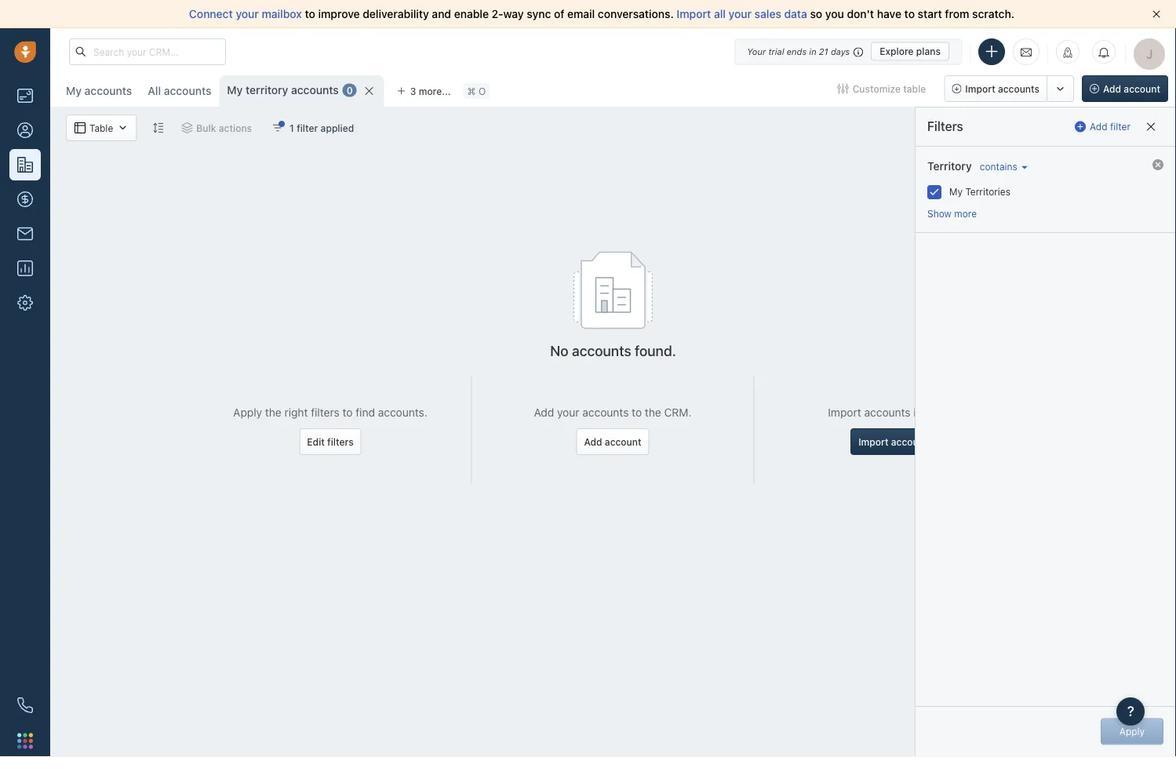 Task type: vqa. For each thing, say whether or not it's contained in the screenshot.
the middle your
yes



Task type: describe. For each thing, give the bounding box(es) containing it.
customize table
[[853, 83, 926, 94]]

to right mailbox
[[305, 7, 315, 20]]

⌘ o
[[467, 85, 486, 96]]

edit filters button
[[299, 428, 361, 455]]

found.
[[635, 342, 676, 359]]

container_wx8msf4aqz5i3rn1 image inside the 1 filter applied button
[[272, 122, 283, 133]]

way
[[503, 7, 524, 20]]

phone element
[[9, 690, 41, 721]]

your trial ends in 21 days
[[747, 46, 850, 56]]

2 horizontal spatial your
[[729, 7, 752, 20]]

your for connect your mailbox to improve deliverability and enable 2-way sync of email conversations. import all your sales data so you don't have to start from scratch.
[[236, 7, 259, 20]]

trial
[[769, 46, 784, 56]]

more...
[[419, 86, 451, 97]]

all accounts
[[148, 84, 211, 97]]

accounts right no at the top left of the page
[[572, 342, 631, 359]]

1 filter applied button
[[262, 115, 364, 141]]

scratch.
[[972, 7, 1015, 20]]

ends
[[787, 46, 807, 56]]

to left find
[[343, 406, 353, 419]]

apply
[[233, 406, 262, 419]]

show
[[928, 208, 952, 219]]

conversations.
[[598, 7, 674, 20]]

2 the from the left
[[645, 406, 661, 419]]

⌘
[[467, 85, 476, 96]]

improve
[[318, 7, 360, 20]]

my for my territory accounts 0
[[227, 84, 243, 97]]

my accounts
[[66, 84, 132, 97]]

3
[[410, 86, 416, 97]]

my for my territories
[[949, 186, 963, 197]]

accounts inside import accounts group
[[998, 83, 1040, 94]]

import accounts group
[[944, 75, 1074, 102]]

more
[[954, 208, 977, 219]]

filters inside button
[[327, 436, 354, 447]]

21
[[819, 46, 828, 56]]

contains
[[980, 161, 1018, 172]]

data
[[784, 7, 807, 20]]

add filter link
[[1075, 114, 1131, 139]]

2-
[[492, 7, 503, 20]]

accounts left the one
[[864, 406, 911, 419]]

accounts down no accounts found.
[[582, 406, 629, 419]]

show more link
[[928, 208, 977, 219]]

enable
[[454, 7, 489, 20]]

all
[[714, 7, 726, 20]]

1 the from the left
[[265, 406, 282, 419]]

table
[[903, 83, 926, 94]]

show more
[[928, 208, 977, 219]]

add your accounts to the crm.
[[534, 406, 692, 419]]

email image
[[1021, 45, 1032, 58]]

import inside group
[[965, 83, 996, 94]]

deliverability
[[363, 7, 429, 20]]

accounts up table
[[84, 84, 132, 97]]

edit
[[307, 436, 325, 447]]

no accounts found.
[[550, 342, 676, 359]]

style_myh0__igzzd8unmi image
[[152, 122, 163, 133]]

accounts left the 0
[[291, 84, 339, 97]]

my territories
[[949, 186, 1011, 197]]

bulk
[[196, 122, 216, 133]]

go.
[[947, 406, 963, 419]]

of
[[554, 7, 564, 20]]

1 vertical spatial add account button
[[576, 428, 649, 455]]

to left crm.
[[632, 406, 642, 419]]

crm.
[[664, 406, 692, 419]]

apply the right filters to find accounts.
[[233, 406, 428, 419]]

so
[[810, 7, 823, 20]]

accounts down import accounts in one go.
[[891, 436, 933, 447]]

bulk actions button
[[171, 115, 262, 141]]

table button
[[66, 115, 137, 141]]



Task type: locate. For each thing, give the bounding box(es) containing it.
mailbox
[[262, 7, 302, 20]]

all accounts button
[[140, 75, 219, 107], [148, 84, 211, 97]]

0 vertical spatial add account
[[1103, 83, 1161, 94]]

import accounts
[[965, 83, 1040, 94], [859, 436, 933, 447]]

filters right right
[[311, 406, 340, 419]]

add inside 'add filter' link
[[1090, 121, 1108, 132]]

sync
[[527, 7, 551, 20]]

1 horizontal spatial your
[[557, 406, 580, 419]]

Search your CRM... text field
[[69, 38, 226, 65]]

sales
[[755, 7, 781, 20]]

accounts right all
[[164, 84, 211, 97]]

1 horizontal spatial in
[[914, 406, 923, 419]]

3 more... button
[[388, 80, 460, 102]]

customize
[[853, 83, 901, 94]]

1 filter applied
[[290, 122, 354, 133]]

import
[[677, 7, 711, 20], [965, 83, 996, 94], [828, 406, 861, 419], [859, 436, 889, 447]]

explore
[[880, 46, 914, 57]]

add filter
[[1090, 121, 1131, 132]]

import accounts down import accounts in one go.
[[859, 436, 933, 447]]

0 horizontal spatial filter
[[297, 122, 318, 133]]

all
[[148, 84, 161, 97]]

contains button
[[976, 160, 1028, 173]]

add account up 'add filter'
[[1103, 83, 1161, 94]]

your
[[747, 46, 766, 56]]

container_wx8msf4aqz5i3rn1 image left bulk
[[181, 122, 192, 133]]

1 horizontal spatial the
[[645, 406, 661, 419]]

0
[[347, 85, 353, 96]]

filter inside the 1 filter applied button
[[297, 122, 318, 133]]

filter
[[1110, 121, 1131, 132], [297, 122, 318, 133]]

0 vertical spatial filters
[[311, 406, 340, 419]]

filters
[[311, 406, 340, 419], [327, 436, 354, 447]]

applied
[[321, 122, 354, 133]]

right
[[284, 406, 308, 419]]

1 vertical spatial account
[[605, 436, 641, 447]]

connect your mailbox to improve deliverability and enable 2-way sync of email conversations. import all your sales data so you don't have to start from scratch.
[[189, 7, 1015, 20]]

1 vertical spatial in
[[914, 406, 923, 419]]

add account button up 'add filter'
[[1082, 75, 1168, 102]]

2 horizontal spatial my
[[949, 186, 963, 197]]

import accounts inside import accounts group
[[965, 83, 1040, 94]]

in
[[809, 46, 817, 56], [914, 406, 923, 419]]

territories
[[965, 186, 1011, 197]]

add account button down add your accounts to the crm.
[[576, 428, 649, 455]]

your
[[236, 7, 259, 20], [729, 7, 752, 20], [557, 406, 580, 419]]

1 horizontal spatial add account button
[[1082, 75, 1168, 102]]

customize table button
[[828, 75, 936, 102]]

import accounts down email image
[[965, 83, 1040, 94]]

one
[[926, 406, 944, 419]]

1 horizontal spatial container_wx8msf4aqz5i3rn1 image
[[272, 122, 283, 133]]

1 horizontal spatial account
[[1124, 83, 1161, 94]]

connect
[[189, 7, 233, 20]]

edit filters
[[307, 436, 354, 447]]

phone image
[[17, 698, 33, 713]]

add account button
[[1082, 75, 1168, 102], [576, 428, 649, 455]]

1 container_wx8msf4aqz5i3rn1 image from the left
[[75, 122, 86, 133]]

0 horizontal spatial the
[[265, 406, 282, 419]]

0 horizontal spatial add account button
[[576, 428, 649, 455]]

o
[[479, 85, 486, 96]]

0 horizontal spatial account
[[605, 436, 641, 447]]

import accounts in one go.
[[828, 406, 963, 419]]

to left start
[[904, 7, 915, 20]]

1 horizontal spatial my
[[227, 84, 243, 97]]

territory
[[928, 160, 972, 173]]

container_wx8msf4aqz5i3rn1 image inside customize table button
[[838, 83, 849, 94]]

container_wx8msf4aqz5i3rn1 image left 1
[[272, 122, 283, 133]]

have
[[877, 7, 902, 20]]

no
[[550, 342, 569, 359]]

close image
[[1153, 10, 1161, 18]]

accounts down email image
[[998, 83, 1040, 94]]

territory
[[246, 84, 288, 97]]

0 vertical spatial import accounts button
[[944, 75, 1048, 102]]

my accounts button
[[58, 75, 140, 107], [66, 84, 132, 97]]

0 vertical spatial add account button
[[1082, 75, 1168, 102]]

1 vertical spatial import accounts button
[[851, 428, 941, 455]]

in left the one
[[914, 406, 923, 419]]

my territory accounts 0
[[227, 84, 353, 97]]

to
[[305, 7, 315, 20], [904, 7, 915, 20], [343, 406, 353, 419], [632, 406, 642, 419]]

container_wx8msf4aqz5i3rn1 image for customize
[[838, 83, 849, 94]]

the
[[265, 406, 282, 419], [645, 406, 661, 419]]

1 horizontal spatial import accounts button
[[944, 75, 1048, 102]]

0 vertical spatial import accounts
[[965, 83, 1040, 94]]

1 vertical spatial filters
[[327, 436, 354, 447]]

container_wx8msf4aqz5i3rn1 image left customize
[[838, 83, 849, 94]]

0 horizontal spatial container_wx8msf4aqz5i3rn1 image
[[181, 122, 192, 133]]

your for add your accounts to the crm.
[[557, 406, 580, 419]]

find
[[356, 406, 375, 419]]

don't
[[847, 7, 874, 20]]

the left right
[[265, 406, 282, 419]]

account up 'add filter'
[[1124, 83, 1161, 94]]

2 horizontal spatial container_wx8msf4aqz5i3rn1 image
[[838, 83, 849, 94]]

bulk actions
[[196, 122, 252, 133]]

0 horizontal spatial my
[[66, 84, 82, 97]]

filter inside 'add filter' link
[[1110, 121, 1131, 132]]

filter for add
[[1110, 121, 1131, 132]]

import all your sales data link
[[677, 7, 810, 20]]

import accounts button down email image
[[944, 75, 1048, 102]]

0 vertical spatial in
[[809, 46, 817, 56]]

1 horizontal spatial add account
[[1103, 83, 1161, 94]]

freshworks switcher image
[[17, 733, 33, 749]]

container_wx8msf4aqz5i3rn1 image for bulk
[[181, 122, 192, 133]]

0 horizontal spatial your
[[236, 7, 259, 20]]

add
[[1103, 83, 1121, 94], [1090, 121, 1108, 132], [534, 406, 554, 419], [584, 436, 602, 447]]

0 horizontal spatial in
[[809, 46, 817, 56]]

the left crm.
[[645, 406, 661, 419]]

my for my accounts
[[66, 84, 82, 97]]

1 horizontal spatial container_wx8msf4aqz5i3rn1 image
[[117, 122, 128, 133]]

import accounts button
[[944, 75, 1048, 102], [851, 428, 941, 455]]

0 horizontal spatial import accounts button
[[851, 428, 941, 455]]

and
[[432, 7, 451, 20]]

start
[[918, 7, 942, 20]]

explore plans link
[[871, 42, 949, 61]]

filter for 1
[[297, 122, 318, 133]]

explore plans
[[880, 46, 941, 57]]

0 vertical spatial account
[[1124, 83, 1161, 94]]

my up show more
[[949, 186, 963, 197]]

connect your mailbox link
[[189, 7, 305, 20]]

account
[[1124, 83, 1161, 94], [605, 436, 641, 447]]

0 horizontal spatial container_wx8msf4aqz5i3rn1 image
[[75, 122, 86, 133]]

3 more...
[[410, 86, 451, 97]]

filters
[[928, 119, 963, 134]]

account down add your accounts to the crm.
[[605, 436, 641, 447]]

table
[[89, 122, 113, 133]]

container_wx8msf4aqz5i3rn1 image inside bulk actions button
[[181, 122, 192, 133]]

my
[[227, 84, 243, 97], [66, 84, 82, 97], [949, 186, 963, 197]]

from
[[945, 7, 969, 20]]

accounts
[[998, 83, 1040, 94], [291, 84, 339, 97], [84, 84, 132, 97], [164, 84, 211, 97], [572, 342, 631, 359], [582, 406, 629, 419], [864, 406, 911, 419], [891, 436, 933, 447]]

my left 'territory'
[[227, 84, 243, 97]]

plans
[[916, 46, 941, 57]]

1 horizontal spatial import accounts
[[965, 83, 1040, 94]]

email
[[567, 7, 595, 20]]

in left 21 in the right of the page
[[809, 46, 817, 56]]

1
[[290, 122, 294, 133]]

your down no at the top left of the page
[[557, 406, 580, 419]]

you
[[825, 7, 844, 20]]

container_wx8msf4aqz5i3rn1 image left table
[[75, 122, 86, 133]]

1 horizontal spatial filter
[[1110, 121, 1131, 132]]

container_wx8msf4aqz5i3rn1 image right table
[[117, 122, 128, 133]]

0 horizontal spatial import accounts
[[859, 436, 933, 447]]

my up table 'dropdown button'
[[66, 84, 82, 97]]

your right all
[[729, 7, 752, 20]]

2 container_wx8msf4aqz5i3rn1 image from the left
[[117, 122, 128, 133]]

container_wx8msf4aqz5i3rn1 image
[[838, 83, 849, 94], [181, 122, 192, 133], [272, 122, 283, 133]]

import accounts button down import accounts in one go.
[[851, 428, 941, 455]]

accounts.
[[378, 406, 428, 419]]

my territory accounts link
[[227, 82, 339, 98]]

actions
[[219, 122, 252, 133]]

days
[[831, 46, 850, 56]]

1 vertical spatial import accounts
[[859, 436, 933, 447]]

1 vertical spatial add account
[[584, 436, 641, 447]]

0 horizontal spatial add account
[[584, 436, 641, 447]]

container_wx8msf4aqz5i3rn1 image
[[75, 122, 86, 133], [117, 122, 128, 133]]

add account
[[1103, 83, 1161, 94], [584, 436, 641, 447]]

your left mailbox
[[236, 7, 259, 20]]

add account down add your accounts to the crm.
[[584, 436, 641, 447]]

filters right edit
[[327, 436, 354, 447]]



